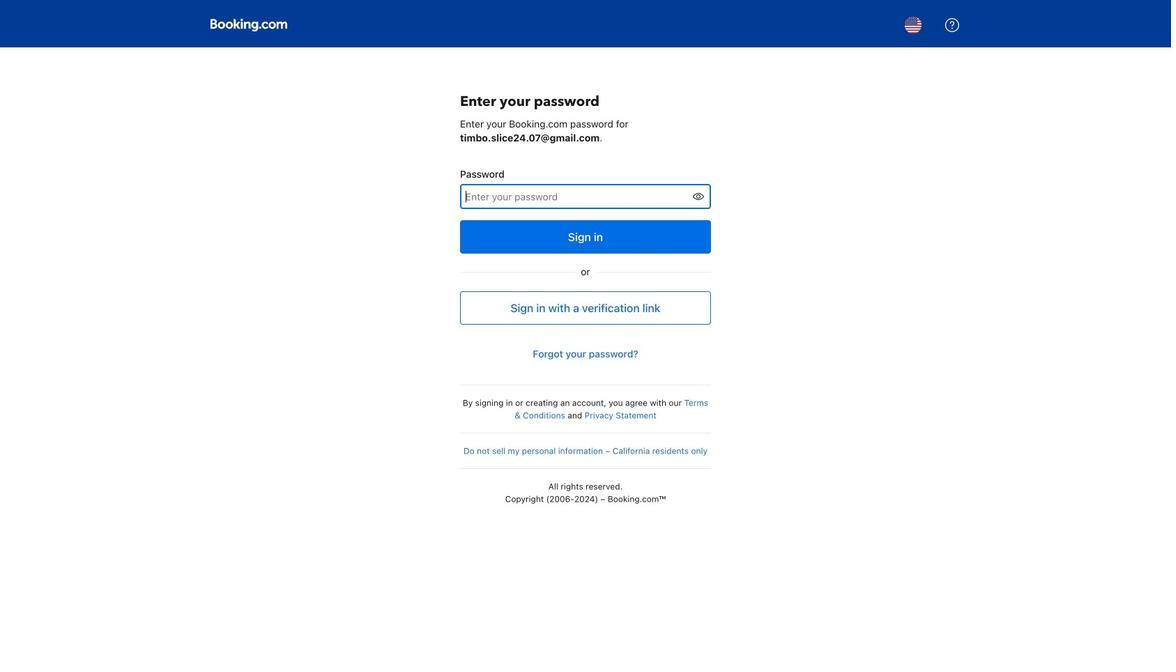 Task type: describe. For each thing, give the bounding box(es) containing it.
Enter your password password field
[[460, 184, 683, 209]]



Task type: vqa. For each thing, say whether or not it's contained in the screenshot.
Enter your password password field
yes



